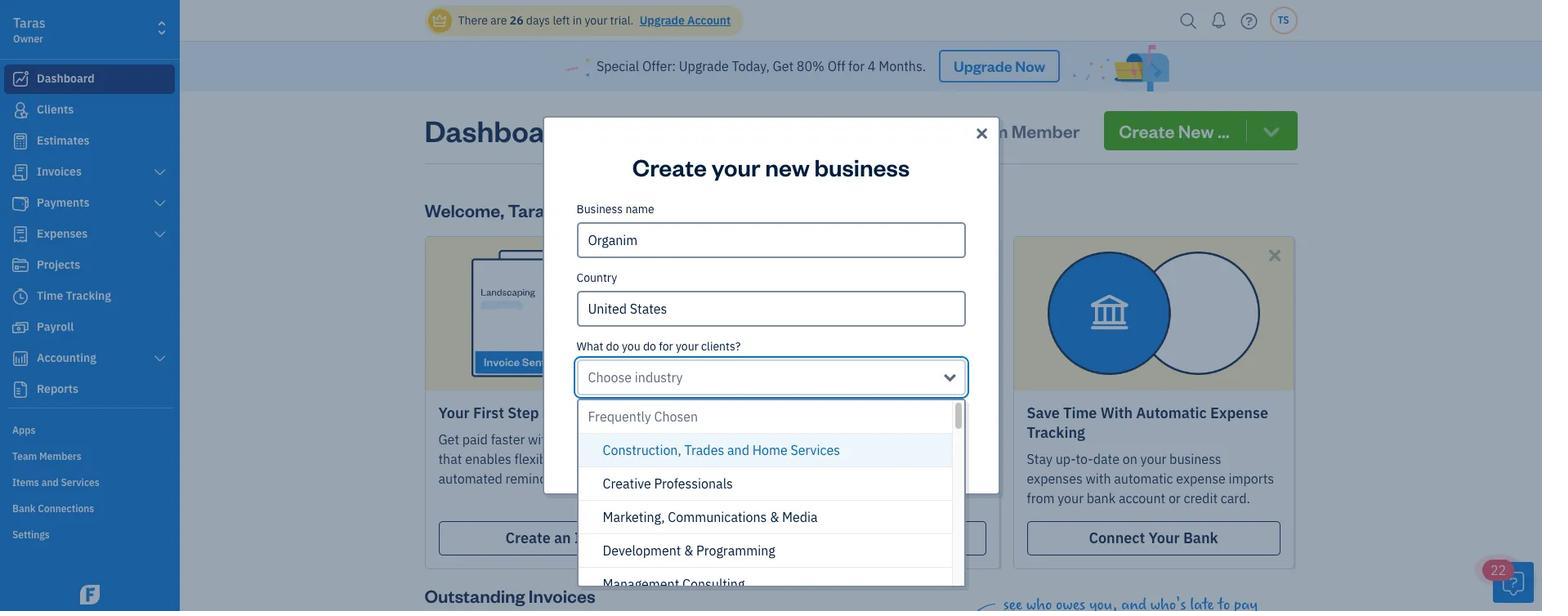Task type: describe. For each thing, give the bounding box(es) containing it.
in
[[573, 13, 582, 28]]

2 do from the left
[[643, 339, 656, 354]]

your first step toward getting paid
[[439, 404, 681, 423]]

credit
[[1184, 490, 1218, 507]]

from
[[1027, 490, 1055, 507]]

1 horizontal spatial get
[[773, 58, 794, 75]]

track
[[733, 404, 771, 423]]

category
[[743, 471, 794, 487]]

4
[[868, 58, 876, 75]]

connect your bank link
[[1027, 521, 1281, 556]]

of
[[800, 198, 816, 221]]

payment image
[[11, 195, 30, 212]]

invoice image
[[11, 164, 30, 181]]

trades
[[685, 442, 725, 459]]

bill
[[959, 471, 977, 487]]

0 horizontal spatial your
[[439, 404, 470, 423]]

connect your bank
[[1089, 529, 1219, 548]]

special
[[597, 58, 640, 75]]

0 vertical spatial business
[[577, 202, 623, 217]]

0 vertical spatial a
[[778, 451, 785, 467]]

there are 26 days left in your trial. upgrade account
[[458, 13, 731, 28]]

main element
[[0, 0, 221, 612]]

create your new business
[[633, 151, 910, 182]]

upgrade account link
[[637, 13, 731, 28]]

your inside track all your expenses, from anywhere
[[796, 404, 827, 423]]

ready.
[[882, 471, 918, 487]]

& inside development & programming option
[[685, 543, 694, 559]]

with
[[1101, 404, 1133, 423]]

expenses
[[1027, 471, 1083, 487]]

project image
[[11, 258, 30, 274]]

months.
[[879, 58, 926, 75]]

stay
[[1027, 451, 1053, 467]]

upgrade right the trial.
[[640, 13, 685, 28]]

freshbooks image
[[77, 585, 103, 605]]

all
[[774, 404, 793, 423]]

with inside stay up-to-date on your business expenses with automatic expense imports from your bank account or credit card.
[[1086, 471, 1112, 487]]

out
[[770, 198, 797, 221]]

bank connections image
[[12, 502, 175, 515]]

be
[[812, 471, 827, 487]]

left
[[553, 13, 570, 28]]

creative professionals option
[[579, 468, 952, 501]]

construction,
[[603, 442, 682, 459]]

Country text field
[[579, 293, 964, 325]]

1 vertical spatial a
[[733, 471, 740, 487]]

expense inside save time with automatic expense tracking
[[1211, 404, 1269, 423]]

get paid faster with an invoice template that enables flexible payment options and automated reminders—and looks great.
[[439, 432, 685, 487]]

on
[[1123, 451, 1138, 467]]

are
[[491, 13, 507, 28]]

upgrade now
[[954, 57, 1046, 76]]

your up most
[[712, 151, 761, 182]]

tracking
[[1027, 423, 1086, 442]]

get
[[666, 198, 692, 221]]

create my business
[[691, 430, 852, 453]]

great.
[[635, 471, 669, 487]]

invoice
[[574, 432, 615, 448]]

Enter a business name text field
[[577, 222, 966, 258]]

save
[[1027, 404, 1060, 423]]

frequently chosen
[[588, 409, 698, 425]]

anywhere
[[733, 423, 802, 442]]

marketing,
[[603, 509, 665, 526]]

reminders—and
[[506, 471, 598, 487]]

get inside get paid faster with an invoice template that enables flexible payment options and automated reminders—and looks great.
[[439, 432, 460, 448]]

automatic
[[1137, 404, 1207, 423]]

management consulting option
[[579, 568, 952, 602]]

looks
[[601, 471, 632, 487]]

chosen
[[655, 409, 698, 425]]

1 do from the left
[[606, 339, 619, 354]]

group inside the create your new business dialog
[[579, 434, 952, 612]]

track all your expenses, from anywhere
[[733, 404, 939, 442]]

back
[[733, 490, 761, 507]]

trial.
[[610, 13, 634, 28]]

an for anywhere
[[836, 529, 853, 548]]

create your new business dialog
[[0, 96, 1543, 612]]

member
[[1012, 119, 1080, 142]]

stay up-to-date on your business expenses with automatic expense imports from your bank account or credit card.
[[1027, 451, 1275, 507]]

programming
[[697, 543, 776, 559]]

development & programming
[[603, 543, 776, 559]]

your inside upload a receipt for fast tracking, then tag a category to be tax-time ready. easily bill back to your client to stay organized.
[[779, 490, 805, 507]]

services
[[791, 442, 841, 459]]

expense image
[[11, 227, 30, 243]]

most
[[725, 198, 766, 221]]

tax-
[[830, 471, 853, 487]]

create an invoice
[[506, 529, 625, 548]]

your left clients?
[[676, 339, 699, 354]]

Choose industry field
[[577, 360, 966, 396]]

industry
[[635, 370, 683, 386]]

step
[[508, 404, 539, 423]]

new
[[766, 151, 810, 182]]

welcome,
[[425, 198, 505, 221]]

dashboard image
[[11, 71, 30, 87]]

here's
[[553, 198, 605, 221]]

getting
[[597, 404, 647, 423]]

taras owner
[[13, 15, 45, 45]]

client
[[808, 490, 841, 507]]

expense
[[1177, 471, 1226, 487]]

options
[[616, 451, 660, 467]]

add for add team member
[[925, 119, 959, 142]]

what
[[577, 339, 604, 354]]

special offer: upgrade today, get 80% off for 4 months.
[[597, 58, 926, 75]]

dismiss image for save time with automatic expense tracking
[[1266, 246, 1285, 265]]

chevron large down image for the invoice image
[[153, 166, 168, 179]]

days
[[526, 13, 550, 28]]

to left be
[[797, 471, 809, 487]]

add team member
[[925, 119, 1080, 142]]

time
[[1064, 404, 1098, 423]]

money image
[[11, 320, 30, 336]]

upgrade right offer:
[[679, 58, 729, 75]]

for inside the create your new business dialog
[[659, 339, 673, 354]]

marketing, communications & media
[[603, 509, 818, 526]]

welcome, tara! here's how to get the most out of freshbooks.
[[425, 198, 920, 221]]

expense inside add an expense link
[[856, 529, 915, 548]]

tara!
[[508, 198, 549, 221]]

country
[[577, 271, 617, 285]]



Task type: vqa. For each thing, say whether or not it's contained in the screenshot.
Project within the Settings For This Project
no



Task type: locate. For each thing, give the bounding box(es) containing it.
your up 'paid'
[[439, 404, 470, 423]]

add down media
[[805, 529, 833, 548]]

expense
[[1211, 404, 1269, 423], [856, 529, 915, 548]]

and inside option
[[728, 442, 750, 459]]

create
[[633, 151, 707, 182], [691, 430, 747, 453], [506, 529, 551, 548]]

search image
[[1176, 9, 1202, 33]]

receipt
[[788, 451, 829, 467]]

items and services image
[[12, 476, 175, 489]]

professionals
[[655, 476, 733, 492]]

your up media
[[779, 490, 805, 507]]

dismiss image
[[677, 246, 696, 265], [1266, 246, 1285, 265]]

1 dismiss image from the left
[[677, 246, 696, 265]]

automated
[[439, 471, 503, 487]]

a up category
[[778, 451, 785, 467]]

2 dismiss image from the left
[[1266, 246, 1285, 265]]

chevron large down image
[[153, 197, 168, 210]]

for left the 4
[[849, 58, 865, 75]]

paid
[[650, 404, 681, 423]]

add an expense link
[[733, 521, 987, 556]]

your inside connect your bank link
[[1149, 529, 1180, 548]]

first
[[473, 404, 504, 423]]

tag
[[961, 451, 979, 467]]

business
[[815, 151, 910, 182], [1170, 451, 1222, 467]]

choose industry
[[588, 370, 683, 386]]

outstanding invoices
[[425, 584, 596, 607]]

create my business button
[[677, 422, 866, 461]]

business name
[[577, 202, 655, 217]]

option containing frequently chosen
[[579, 401, 952, 612]]

0 vertical spatial &
[[770, 509, 779, 526]]

0 vertical spatial get
[[773, 58, 794, 75]]

create an invoice link
[[439, 521, 692, 556]]

upload a receipt for fast tracking, then tag a category to be tax-time ready. easily bill back to your client to stay organized.
[[733, 451, 979, 507]]

dismiss image for your first step toward getting paid
[[677, 246, 696, 265]]

bank
[[1087, 490, 1116, 507]]

frequently
[[588, 409, 651, 425]]

& inside marketing, communications & media 'option'
[[770, 509, 779, 526]]

business up expense
[[1170, 451, 1222, 467]]

choose
[[588, 370, 632, 386]]

crown image
[[431, 12, 449, 29]]

business up freshbooks.
[[815, 151, 910, 182]]

2 vertical spatial chevron large down image
[[153, 352, 168, 366]]

0 horizontal spatial &
[[685, 543, 694, 559]]

an left invoice
[[554, 529, 571, 548]]

your down expenses
[[1058, 490, 1084, 507]]

0 vertical spatial add
[[925, 119, 959, 142]]

0 vertical spatial expense
[[1211, 404, 1269, 423]]

chevron large down image for expense image at the top of the page
[[153, 228, 168, 241]]

management consulting
[[603, 576, 745, 593]]

chart image
[[11, 351, 30, 367]]

stay
[[859, 490, 883, 507]]

account
[[688, 13, 731, 28]]

to left stay
[[844, 490, 856, 507]]

chevron large down image for "chart" icon
[[153, 352, 168, 366]]

that
[[439, 451, 462, 467]]

with up flexible
[[528, 432, 554, 448]]

get left 80%
[[773, 58, 794, 75]]

1 horizontal spatial and
[[728, 442, 750, 459]]

timer image
[[11, 289, 30, 305]]

0 horizontal spatial with
[[528, 432, 554, 448]]

with inside get paid faster with an invoice template that enables flexible payment options and automated reminders—and looks great.
[[528, 432, 554, 448]]

what do you do for your clients?
[[577, 339, 741, 354]]

construction, trades and home services
[[603, 442, 841, 459]]

0 vertical spatial business
[[815, 151, 910, 182]]

80%
[[797, 58, 825, 75]]

development
[[603, 543, 682, 559]]

add an expense
[[805, 529, 915, 548]]

1 horizontal spatial your
[[796, 404, 827, 423]]

report image
[[11, 382, 30, 398]]

2 horizontal spatial for
[[849, 58, 865, 75]]

create down track
[[691, 430, 747, 453]]

save time with automatic expense tracking
[[1027, 404, 1269, 442]]

expense up the imports
[[1211, 404, 1269, 423]]

0 horizontal spatial do
[[606, 339, 619, 354]]

1 horizontal spatial expense
[[1211, 404, 1269, 423]]

to left get
[[646, 198, 662, 221]]

off
[[828, 58, 846, 75]]

offer:
[[643, 58, 676, 75]]

2 horizontal spatial your
[[1149, 529, 1180, 548]]

payment
[[561, 451, 613, 467]]

create inside button
[[691, 430, 747, 453]]

2 chevron large down image from the top
[[153, 228, 168, 241]]

1 vertical spatial with
[[1086, 471, 1112, 487]]

the
[[695, 198, 722, 221]]

0 horizontal spatial get
[[439, 432, 460, 448]]

imports
[[1229, 471, 1275, 487]]

invoices
[[529, 584, 596, 607]]

to down category
[[764, 490, 776, 507]]

1 horizontal spatial &
[[770, 509, 779, 526]]

connect
[[1089, 529, 1146, 548]]

and inside get paid faster with an invoice template that enables flexible payment options and automated reminders—and looks great.
[[663, 451, 685, 467]]

0 horizontal spatial add
[[805, 529, 833, 548]]

home
[[753, 442, 788, 459]]

organized.
[[886, 490, 947, 507]]

1 horizontal spatial business
[[1170, 451, 1222, 467]]

upgrade
[[640, 13, 685, 28], [954, 57, 1013, 76], [679, 58, 729, 75]]

date
[[1094, 451, 1120, 467]]

your up automatic
[[1141, 451, 1167, 467]]

3 chevron large down image from the top
[[153, 352, 168, 366]]

1 vertical spatial expense
[[856, 529, 915, 548]]

1 horizontal spatial business
[[779, 430, 852, 453]]

your
[[439, 404, 470, 423], [796, 404, 827, 423], [1149, 529, 1180, 548]]

your
[[585, 13, 608, 28], [712, 151, 761, 182], [676, 339, 699, 354], [1141, 451, 1167, 467], [779, 490, 805, 507], [1058, 490, 1084, 507]]

do left you
[[606, 339, 619, 354]]

or
[[1169, 490, 1181, 507]]

consulting
[[683, 576, 745, 593]]

then
[[931, 451, 958, 467]]

faster
[[491, 432, 525, 448]]

my
[[751, 430, 775, 453]]

fast
[[852, 451, 874, 467]]

business up be
[[779, 430, 852, 453]]

there
[[458, 13, 488, 28]]

1 horizontal spatial a
[[778, 451, 785, 467]]

development & programming option
[[579, 535, 952, 568]]

create for create an invoice
[[506, 529, 551, 548]]

an inside get paid faster with an invoice template that enables flexible payment options and automated reminders—and looks great.
[[557, 432, 571, 448]]

0 vertical spatial create
[[633, 151, 707, 182]]

business inside dialog
[[815, 151, 910, 182]]

add inside add an expense link
[[805, 529, 833, 548]]

create up welcome, tara! here's how to get the most out of freshbooks.
[[633, 151, 707, 182]]

apps image
[[12, 424, 175, 437]]

0 vertical spatial for
[[849, 58, 865, 75]]

team members image
[[12, 450, 175, 463]]

group containing construction, trades and home services
[[579, 434, 952, 612]]

2 vertical spatial create
[[506, 529, 551, 548]]

team
[[963, 119, 1009, 142]]

create for create your new business
[[633, 151, 707, 182]]

communications
[[668, 509, 767, 526]]

option
[[579, 401, 952, 612]]

for
[[849, 58, 865, 75], [659, 339, 673, 354], [832, 451, 849, 467]]

go to help image
[[1237, 9, 1263, 33]]

0 vertical spatial with
[[528, 432, 554, 448]]

expense down stay
[[856, 529, 915, 548]]

1 horizontal spatial add
[[925, 119, 959, 142]]

freshbooks.
[[820, 198, 920, 221]]

chevron large down image
[[153, 166, 168, 179], [153, 228, 168, 241], [153, 352, 168, 366]]

close image
[[974, 124, 991, 144]]

1 vertical spatial create
[[691, 430, 747, 453]]

with
[[528, 432, 554, 448], [1086, 471, 1112, 487]]

a up back
[[733, 471, 740, 487]]

your right the 'all'
[[796, 404, 827, 423]]

1 vertical spatial get
[[439, 432, 460, 448]]

add for add an expense
[[805, 529, 833, 548]]

0 horizontal spatial for
[[659, 339, 673, 354]]

estimate image
[[11, 133, 30, 150]]

1 vertical spatial add
[[805, 529, 833, 548]]

for up industry
[[659, 339, 673, 354]]

1 vertical spatial &
[[685, 543, 694, 559]]

marketing, communications & media option
[[579, 501, 952, 535]]

0 horizontal spatial dismiss image
[[677, 246, 696, 265]]

an down client
[[836, 529, 853, 548]]

add left the close icon
[[925, 119, 959, 142]]

group
[[579, 434, 952, 612]]

creative professionals
[[603, 476, 733, 492]]

taras
[[13, 15, 45, 31]]

& up management consulting
[[685, 543, 694, 559]]

outstanding
[[425, 584, 525, 607]]

1 vertical spatial chevron large down image
[[153, 228, 168, 241]]

and
[[728, 442, 750, 459], [663, 451, 685, 467]]

0 horizontal spatial a
[[733, 471, 740, 487]]

0 horizontal spatial business
[[577, 202, 623, 217]]

create for create my business
[[691, 430, 747, 453]]

upgrade left now
[[954, 57, 1013, 76]]

and left my
[[728, 442, 750, 459]]

construction, trades and home services option
[[579, 434, 952, 468]]

up-
[[1056, 451, 1077, 467]]

& left media
[[770, 509, 779, 526]]

add
[[925, 119, 959, 142], [805, 529, 833, 548]]

1 horizontal spatial do
[[643, 339, 656, 354]]

business inside button
[[779, 430, 852, 453]]

account
[[1119, 490, 1166, 507]]

clients?
[[702, 339, 741, 354]]

client image
[[11, 102, 30, 119]]

0 horizontal spatial business
[[815, 151, 910, 182]]

flexible
[[515, 451, 558, 467]]

paid
[[463, 432, 488, 448]]

1 vertical spatial for
[[659, 339, 673, 354]]

26
[[510, 13, 524, 28]]

your right in
[[585, 13, 608, 28]]

get up that
[[439, 432, 460, 448]]

1 horizontal spatial dismiss image
[[1266, 246, 1285, 265]]

1 horizontal spatial with
[[1086, 471, 1112, 487]]

now
[[1016, 57, 1046, 76]]

and up the creative professionals
[[663, 451, 685, 467]]

an for paid
[[554, 529, 571, 548]]

automatic
[[1115, 471, 1174, 487]]

do right you
[[643, 339, 656, 354]]

1 vertical spatial business
[[1170, 451, 1222, 467]]

template
[[619, 432, 672, 448]]

settings image
[[12, 528, 175, 541]]

create up 'outstanding invoices' at the left bottom of page
[[506, 529, 551, 548]]

for inside upload a receipt for fast tracking, then tag a category to be tax-time ready. easily bill back to your client to stay organized.
[[832, 451, 849, 467]]

business inside stay up-to-date on your business expenses with automatic expense imports from your bank account or credit card.
[[1170, 451, 1222, 467]]

with up bank
[[1086, 471, 1112, 487]]

your left bank
[[1149, 529, 1180, 548]]

to
[[646, 198, 662, 221], [797, 471, 809, 487], [764, 490, 776, 507], [844, 490, 856, 507]]

0 horizontal spatial and
[[663, 451, 685, 467]]

1 horizontal spatial for
[[832, 451, 849, 467]]

add inside add team member button
[[925, 119, 959, 142]]

an down toward at the left
[[557, 432, 571, 448]]

2 vertical spatial for
[[832, 451, 849, 467]]

0 vertical spatial chevron large down image
[[153, 166, 168, 179]]

0 horizontal spatial expense
[[856, 529, 915, 548]]

1 chevron large down image from the top
[[153, 166, 168, 179]]

to-
[[1077, 451, 1094, 467]]

business left name
[[577, 202, 623, 217]]

dashboard
[[425, 111, 575, 149]]

for up tax-
[[832, 451, 849, 467]]

toward
[[543, 404, 593, 423]]

1 vertical spatial business
[[779, 430, 852, 453]]



